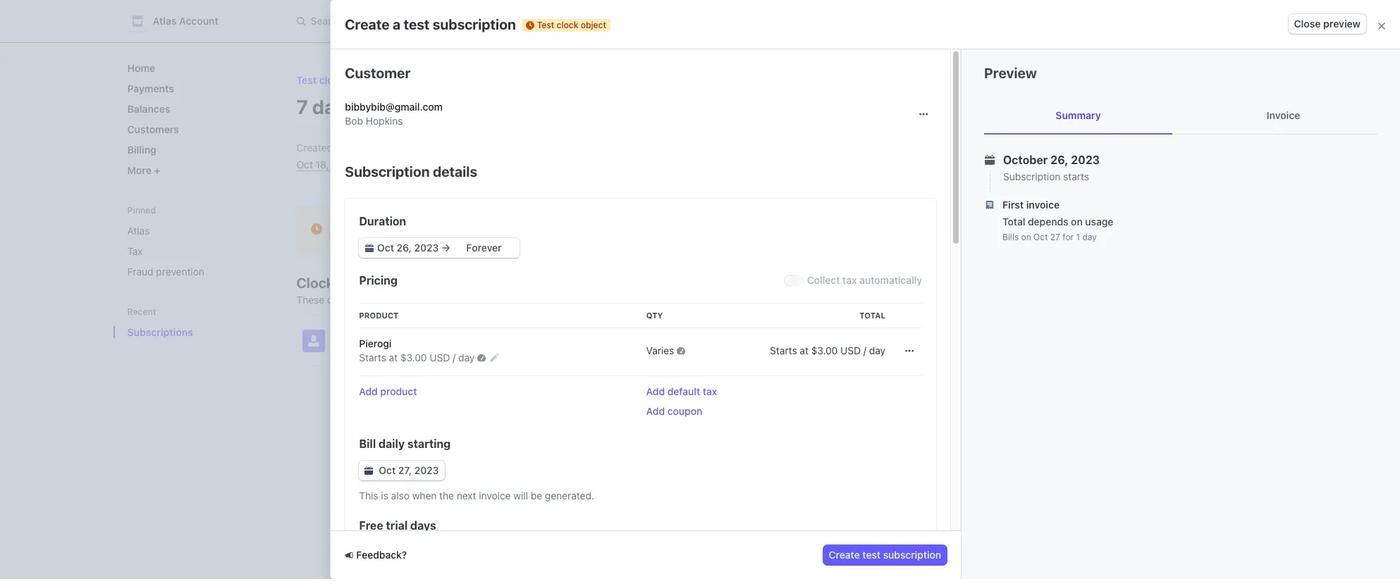 Task type: describe. For each thing, give the bounding box(es) containing it.
existence
[[472, 294, 515, 306]]

automatically
[[860, 274, 922, 286]]

subscription inside button
[[883, 549, 941, 561]]

create a test subscription
[[345, 16, 516, 32]]

payments
[[127, 82, 174, 94]]

1 horizontal spatial on
[[1021, 232, 1031, 243]]

total inside the first invoice total depends on usage bills on oct 27 for 1 day
[[1003, 216, 1025, 228]]

be
[[531, 490, 542, 502]]

30
[[384, 159, 396, 171]]

summary
[[1056, 109, 1101, 121]]

learn more link
[[1073, 223, 1126, 237]]

first
[[1003, 199, 1024, 211]]

clock objects these objects are tied to the time and existence of this clock.
[[296, 275, 576, 306]]

depends
[[1028, 216, 1069, 228]]

tied
[[380, 294, 398, 306]]

feedback?
[[356, 549, 407, 561]]

starts
[[1063, 171, 1089, 183]]

7
[[296, 95, 308, 118]]

oct inside button
[[379, 465, 396, 477]]

1 horizontal spatial starts at $3.00 usd / day
[[770, 345, 886, 357]]

pinned
[[127, 205, 156, 216]]

billing link
[[122, 138, 257, 161]]

clock
[[296, 275, 334, 291]]

27
[[1051, 232, 1060, 243]]

recent navigation links element
[[113, 306, 268, 344]]

customers
[[127, 123, 179, 135]]

oct 18, 2023 button
[[296, 158, 355, 172]]

1 horizontal spatial at
[[800, 345, 809, 357]]

1 horizontal spatial /
[[864, 345, 867, 357]]

0 vertical spatial days
[[398, 159, 420, 171]]

start date field
[[375, 241, 441, 255]]

create for create a test subscription
[[345, 16, 390, 32]]

home link
[[122, 56, 257, 80]]

bill
[[359, 438, 376, 451]]

customers link
[[122, 118, 257, 141]]

data
[[701, 44, 720, 52]]

atlas for atlas account
[[153, 15, 177, 27]]

payments link
[[122, 77, 257, 100]]

0 vertical spatial subscription
[[433, 16, 516, 32]]

when
[[412, 490, 437, 502]]

oct inside the first invoice total depends on usage bills on oct 27 for 1 day
[[1034, 232, 1048, 243]]

close preview
[[1294, 18, 1361, 30]]

hopkins
[[366, 115, 403, 127]]

0 vertical spatial test
[[404, 16, 430, 32]]

fraud prevention link
[[122, 260, 257, 283]]

add product button
[[359, 385, 417, 399]]

next
[[457, 490, 476, 502]]

this is also when the next invoice will be generated.
[[359, 490, 594, 502]]

pricing
[[359, 274, 398, 287]]

create test subscription button
[[823, 546, 947, 565]]

1 horizontal spatial $3.00
[[811, 345, 838, 357]]

details
[[433, 164, 477, 180]]

0 horizontal spatial starts at $3.00 usd / day
[[359, 352, 475, 364]]

add coupon
[[646, 405, 702, 417]]

preview
[[1324, 18, 1361, 30]]

day inside the first invoice total depends on usage bills on oct 27 for 1 day
[[1083, 232, 1097, 243]]

1 horizontal spatial usd
[[841, 345, 861, 357]]

clock for object
[[557, 19, 579, 30]]

test inside button
[[863, 549, 881, 561]]

1 horizontal spatial starts
[[770, 345, 797, 357]]

0 horizontal spatial usd
[[430, 352, 450, 364]]

atlas account button
[[127, 11, 233, 31]]

for
[[1063, 232, 1074, 243]]

these
[[296, 294, 324, 306]]

tab list containing summary
[[984, 97, 1378, 135]]

atlas account
[[153, 15, 219, 27]]

oct 27, 2023
[[379, 465, 439, 477]]

the
[[330, 224, 351, 236]]

1 vertical spatial bibbybib@gmail.com
[[333, 342, 428, 354]]

0 vertical spatial bibbybib@gmail.com
[[345, 101, 443, 113]]

7 day trial
[[296, 95, 386, 118]]

create for create test subscription
[[829, 549, 860, 561]]

0 horizontal spatial starts
[[359, 352, 386, 364]]

the inside clock objects these objects are tied to the time and existence of this clock.
[[412, 294, 427, 306]]

clock.
[[549, 294, 576, 306]]

test clocks
[[296, 74, 350, 86]]

pinned navigation links element
[[122, 204, 257, 283]]

invoice link
[[1190, 97, 1378, 134]]

default
[[668, 386, 700, 398]]

time inside clock objects these objects are tied to the time and existence of this clock.
[[430, 294, 449, 306]]

clock for time
[[354, 224, 383, 236]]

26,
[[1051, 154, 1069, 166]]

create test subscription
[[829, 549, 941, 561]]

home
[[127, 62, 155, 74]]

balances link
[[122, 97, 257, 121]]

close
[[1294, 18, 1321, 30]]

1
[[1076, 232, 1080, 243]]

collect
[[807, 274, 840, 286]]

duration
[[359, 215, 406, 228]]

also
[[391, 490, 410, 502]]

starting
[[408, 438, 451, 451]]

0 horizontal spatial $3.00
[[400, 352, 427, 364]]

varies
[[646, 345, 674, 357]]

2023 inside created on oct 18, 2023
[[332, 159, 355, 171]]

add for add product
[[359, 386, 378, 398]]

on inside created on oct 18, 2023
[[335, 142, 347, 154]]

created on oct 18, 2023
[[296, 142, 355, 171]]

atlas link
[[122, 219, 257, 243]]

fraud
[[127, 266, 153, 278]]

daily
[[379, 438, 405, 451]]

this
[[529, 294, 546, 306]]

first invoice total depends on usage bills on oct 27 for 1 day
[[1003, 199, 1114, 243]]

summary link
[[984, 97, 1173, 134]]

a
[[393, 16, 401, 32]]

of
[[518, 294, 527, 306]]



Task type: vqa. For each thing, say whether or not it's contained in the screenshot.
15
no



Task type: locate. For each thing, give the bounding box(es) containing it.
bob
[[345, 115, 363, 127]]

1 horizontal spatial create
[[829, 549, 860, 561]]

time left the and on the bottom left of page
[[430, 294, 449, 306]]

2023 up starts at the top right of page
[[1071, 154, 1100, 166]]

usage
[[1085, 216, 1114, 228]]

1 horizontal spatial time
[[430, 294, 449, 306]]

0 vertical spatial total
[[1003, 216, 1025, 228]]

clocks
[[319, 74, 350, 86]]

tab list
[[984, 97, 1378, 135]]

add
[[359, 386, 378, 398], [646, 386, 665, 398], [646, 405, 665, 417]]

1 horizontal spatial test
[[537, 19, 554, 30]]

atlas inside atlas link
[[127, 225, 150, 237]]

test clock object
[[537, 19, 606, 30]]

tax right default
[[703, 386, 717, 398]]

0 horizontal spatial /
[[453, 352, 456, 364]]

1 vertical spatial total
[[860, 311, 886, 320]]

0 horizontal spatial atlas
[[127, 225, 150, 237]]

atlas down pinned
[[127, 225, 150, 237]]

customer
[[345, 65, 411, 81], [333, 328, 379, 340]]

product
[[359, 311, 399, 320]]

starts at $3.00 usd / day
[[770, 345, 886, 357], [359, 352, 475, 364]]

0 horizontal spatial time
[[386, 224, 410, 236]]

0 vertical spatial create
[[345, 16, 390, 32]]

october
[[1003, 154, 1048, 166]]

billing
[[127, 144, 156, 156]]

bibbybib@gmail.com down product in the left bottom of the page
[[333, 342, 428, 354]]

free
[[359, 520, 383, 532]]

add up add coupon
[[646, 386, 665, 398]]

/
[[864, 345, 867, 357], [453, 352, 456, 364]]

created
[[296, 142, 333, 154]]

1 vertical spatial test
[[863, 549, 881, 561]]

1 vertical spatial atlas
[[127, 225, 150, 237]]

add for add default tax
[[646, 386, 665, 398]]

0 horizontal spatial create
[[345, 16, 390, 32]]

0 vertical spatial trial
[[350, 95, 386, 118]]

subscription down october
[[1003, 171, 1061, 183]]

1 vertical spatial days
[[410, 520, 436, 532]]

2023 for october
[[1071, 154, 1100, 166]]

bill daily starting
[[359, 438, 451, 451]]

the left next
[[439, 490, 454, 502]]

oct left 27,
[[379, 465, 396, 477]]

end date field
[[451, 241, 517, 255]]

add default tax
[[646, 386, 717, 398]]

core navigation links element
[[122, 56, 257, 182]]

objects left are
[[327, 294, 361, 306]]

tax inside add default tax button
[[703, 386, 717, 398]]

1 vertical spatial invoice
[[479, 490, 511, 502]]

add product
[[359, 386, 417, 398]]

is left also
[[381, 490, 388, 502]]

on up the 1
[[1071, 216, 1083, 228]]

is up the 'start date' field
[[413, 224, 422, 236]]

and
[[452, 294, 469, 306]]

total
[[1003, 216, 1025, 228], [860, 311, 886, 320]]

1 horizontal spatial is
[[413, 224, 422, 236]]

invoice inside the first invoice total depends on usage bills on oct 27 for 1 day
[[1026, 199, 1060, 211]]

1 horizontal spatial tax
[[843, 274, 857, 286]]

customer bibbybib@gmail.com
[[333, 328, 428, 354]]

are
[[363, 294, 378, 306]]

1 horizontal spatial atlas
[[153, 15, 177, 27]]

trial
[[350, 95, 386, 118], [386, 520, 408, 532]]

on up oct 18, 2023 button
[[335, 142, 347, 154]]

free trial days
[[359, 520, 436, 532]]

test for test clock object
[[537, 19, 554, 30]]

oct left 27
[[1034, 232, 1048, 243]]

total down collect tax automatically
[[860, 311, 886, 320]]

1 vertical spatial is
[[381, 490, 388, 502]]

at
[[800, 345, 809, 357], [389, 352, 398, 364]]

2 horizontal spatial 2023
[[1071, 154, 1100, 166]]

svg image
[[919, 110, 928, 119], [365, 244, 374, 252], [905, 347, 914, 355], [365, 467, 373, 475]]

1 vertical spatial test
[[296, 74, 317, 86]]

account
[[179, 15, 219, 27]]

atlas left account
[[153, 15, 177, 27]]

collect tax automatically
[[807, 274, 922, 286]]

test left object
[[537, 19, 554, 30]]

product
[[380, 386, 417, 398]]

customer up "bibbybib@gmail.com bob hopkins"
[[345, 65, 411, 81]]

atlas
[[153, 15, 177, 27], [127, 225, 150, 237]]

to
[[400, 294, 409, 306]]

customer for customer bibbybib@gmail.com
[[333, 328, 379, 340]]

0 vertical spatial objects
[[337, 275, 387, 291]]

1 horizontal spatial oct
[[379, 465, 396, 477]]

1 horizontal spatial subscription
[[883, 549, 941, 561]]

pierogi
[[359, 338, 392, 350]]

0 horizontal spatial 2023
[[332, 159, 355, 171]]

$3.00
[[811, 345, 838, 357], [400, 352, 427, 364]]

1 vertical spatial oct
[[1034, 232, 1048, 243]]

1 vertical spatial time
[[430, 294, 449, 306]]

bills
[[1003, 232, 1019, 243]]

tax
[[843, 274, 857, 286], [703, 386, 717, 398]]

oct inside created on oct 18, 2023
[[296, 159, 313, 171]]

generated.
[[545, 490, 594, 502]]

test data
[[680, 44, 720, 52]]

learn
[[1073, 224, 1099, 236]]

invoice left will at the bottom
[[479, 490, 511, 502]]

test
[[680, 44, 699, 52]]

on right bills
[[1021, 232, 1031, 243]]

1 vertical spatial tax
[[703, 386, 717, 398]]

2 vertical spatial oct
[[379, 465, 396, 477]]

1 vertical spatial objects
[[327, 294, 361, 306]]

2023 right 18,
[[332, 159, 355, 171]]

clock
[[557, 19, 579, 30], [354, 224, 383, 236]]

bibbybib@gmail.com bob hopkins
[[345, 101, 443, 127]]

tax
[[127, 245, 143, 257]]

27,
[[398, 465, 412, 477]]

0 horizontal spatial invoice
[[479, 490, 511, 502]]

more
[[127, 164, 154, 176]]

subscription inside october 26, 2023 subscription starts
[[1003, 171, 1061, 183]]

add for add coupon
[[646, 405, 665, 417]]

qty
[[646, 311, 663, 320]]

add left product
[[359, 386, 378, 398]]

2023 inside button
[[414, 465, 439, 477]]

the clock time is
[[330, 224, 425, 236]]

0 horizontal spatial clock
[[354, 224, 383, 236]]

1 horizontal spatial 2023
[[414, 465, 439, 477]]

1 horizontal spatial test
[[863, 549, 881, 561]]

2 horizontal spatial oct
[[1034, 232, 1048, 243]]

atlas for atlas
[[127, 225, 150, 237]]

0 horizontal spatial subscription
[[345, 164, 430, 180]]

time up the 'start date' field
[[386, 224, 410, 236]]

1 vertical spatial on
[[1071, 216, 1083, 228]]

subscription up duration
[[345, 164, 430, 180]]

0 vertical spatial the
[[412, 294, 427, 306]]

1 vertical spatial customer
[[333, 328, 379, 340]]

0 vertical spatial atlas
[[153, 15, 177, 27]]

subscriptions
[[127, 326, 193, 338]]

fraud prevention
[[127, 266, 204, 278]]

total up bills
[[1003, 216, 1025, 228]]

0 vertical spatial test
[[537, 19, 554, 30]]

customer inside customer bibbybib@gmail.com
[[333, 328, 379, 340]]

clock left object
[[557, 19, 579, 30]]

is
[[413, 224, 422, 236], [381, 490, 388, 502]]

1 horizontal spatial total
[[1003, 216, 1025, 228]]

0 vertical spatial customer
[[345, 65, 411, 81]]

30 days
[[384, 159, 420, 171]]

coupon
[[668, 405, 702, 417]]

test for test clocks
[[296, 74, 317, 86]]

on
[[335, 142, 347, 154], [1071, 216, 1083, 228], [1021, 232, 1031, 243]]

oct 27, 2023 button
[[359, 461, 445, 481]]

0 vertical spatial on
[[335, 142, 347, 154]]

pinned element
[[122, 219, 257, 283]]

days down when on the left bottom of page
[[410, 520, 436, 532]]

test up 7 on the left top of the page
[[296, 74, 317, 86]]

add left coupon on the bottom
[[646, 405, 665, 417]]

clock right the
[[354, 224, 383, 236]]

0 horizontal spatial is
[[381, 490, 388, 502]]

customer for customer
[[345, 65, 411, 81]]

2023 for oct
[[414, 465, 439, 477]]

invoice up depends at the right
[[1026, 199, 1060, 211]]

0 horizontal spatial test
[[404, 16, 430, 32]]

0 vertical spatial is
[[413, 224, 422, 236]]

0 horizontal spatial on
[[335, 142, 347, 154]]

0 horizontal spatial oct
[[296, 159, 313, 171]]

1 horizontal spatial the
[[439, 490, 454, 502]]

1 vertical spatial subscription
[[883, 549, 941, 561]]

the right to
[[412, 294, 427, 306]]

preview
[[984, 65, 1037, 81]]

1 vertical spatial trial
[[386, 520, 408, 532]]

time
[[386, 224, 410, 236], [430, 294, 449, 306]]

days
[[398, 159, 420, 171], [410, 520, 436, 532]]

add default tax button
[[646, 385, 717, 399]]

objects up are
[[337, 275, 387, 291]]

2 horizontal spatial on
[[1071, 216, 1083, 228]]

1 horizontal spatial invoice
[[1026, 199, 1060, 211]]

0 horizontal spatial test
[[296, 74, 317, 86]]

bibbybib@gmail.com up hopkins on the top left of page
[[345, 101, 443, 113]]

test clocks link
[[296, 74, 350, 86]]

1 horizontal spatial clock
[[557, 19, 579, 30]]

1 vertical spatial clock
[[354, 224, 383, 236]]

atlas inside atlas account button
[[153, 15, 177, 27]]

days right 30
[[398, 159, 420, 171]]

subscriptions link
[[122, 321, 237, 344]]

18,
[[316, 159, 329, 171]]

0 horizontal spatial the
[[412, 294, 427, 306]]

tax right collect
[[843, 274, 857, 286]]

2023 right 27,
[[414, 465, 439, 477]]

october 26, 2023 subscription starts
[[1003, 154, 1100, 183]]

subscription details
[[345, 164, 477, 180]]

1 horizontal spatial subscription
[[1003, 171, 1061, 183]]

0 vertical spatial clock
[[557, 19, 579, 30]]

2 vertical spatial on
[[1021, 232, 1031, 243]]

0 horizontal spatial subscription
[[433, 16, 516, 32]]

0 horizontal spatial tax
[[703, 386, 717, 398]]

0 horizontal spatial total
[[860, 311, 886, 320]]

more
[[1102, 224, 1126, 236]]

learn more
[[1073, 224, 1126, 236]]

customer down product in the left bottom of the page
[[333, 328, 379, 340]]

0 horizontal spatial at
[[389, 352, 398, 364]]

create inside button
[[829, 549, 860, 561]]

prevention
[[156, 266, 204, 278]]

1 vertical spatial create
[[829, 549, 860, 561]]

0 vertical spatial time
[[386, 224, 410, 236]]

1 vertical spatial the
[[439, 490, 454, 502]]

oct
[[296, 159, 313, 171], [1034, 232, 1048, 243], [379, 465, 396, 477]]

0 vertical spatial invoice
[[1026, 199, 1060, 211]]

add coupon button
[[646, 405, 702, 419]]

0 vertical spatial tax
[[843, 274, 857, 286]]

Search search field
[[288, 8, 686, 34]]

subscription
[[345, 164, 430, 180], [1003, 171, 1061, 183]]

svg image inside oct 27, 2023 button
[[365, 467, 373, 475]]

oct left 18,
[[296, 159, 313, 171]]

0 vertical spatial oct
[[296, 159, 313, 171]]

2023 inside october 26, 2023 subscription starts
[[1071, 154, 1100, 166]]

create
[[345, 16, 390, 32], [829, 549, 860, 561]]



